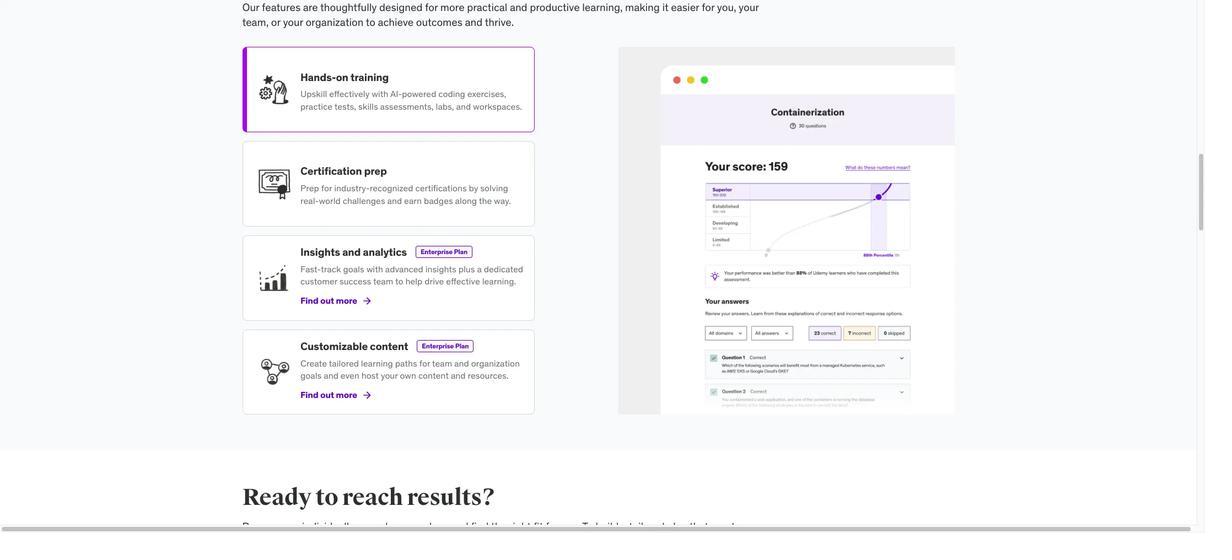 Task type: vqa. For each thing, say whether or not it's contained in the screenshot.
coding
yes



Task type: describe. For each thing, give the bounding box(es) containing it.
0 vertical spatial content
[[370, 340, 408, 353]]

certification prep tab
[[242, 141, 535, 227]]

0 horizontal spatial your
[[283, 15, 303, 28]]

solving
[[480, 183, 508, 194]]

outcomes
[[416, 15, 463, 28]]

and down the tailored
[[324, 370, 338, 381]]

create
[[300, 358, 327, 369]]

insights and analytics tab
[[242, 235, 535, 321]]

track
[[321, 264, 341, 275]]

productive
[[530, 1, 580, 14]]

find out more for insights
[[300, 295, 357, 306]]

dedicated
[[484, 264, 523, 275]]

and up success
[[342, 246, 361, 259]]

small image
[[361, 390, 373, 401]]

by
[[469, 183, 478, 194]]

our
[[242, 1, 259, 14]]

hands-on training upskill effectively with ai-powered coding exercises, practice tests, skills assessments, labs, and workspaces.
[[300, 70, 522, 112]]

training
[[350, 70, 389, 84]]

ready
[[242, 484, 312, 512]]

and down practical
[[465, 15, 483, 28]]

customizable content
[[300, 340, 408, 353]]

prep
[[300, 183, 319, 194]]

goals inside create tailored learning paths for team and organization goals and even host your own content and resources.
[[300, 370, 321, 381]]

way.
[[494, 195, 511, 206]]

enterprise for insights and analytics
[[421, 248, 452, 256]]

and left resources.
[[451, 370, 466, 381]]

plus
[[458, 264, 475, 275]]

recognized
[[370, 183, 413, 194]]

thoughtfully
[[320, 1, 377, 14]]

hands-
[[300, 70, 336, 84]]

assessments,
[[380, 101, 434, 112]]

for up outcomes
[[425, 1, 438, 14]]

find out more link for customizable
[[300, 382, 373, 409]]

tests,
[[334, 101, 356, 112]]

for inside create tailored learning paths for team and organization goals and even host your own content and resources.
[[419, 358, 430, 369]]

learning
[[361, 358, 393, 369]]

team inside create tailored learning paths for team and organization goals and even host your own content and resources.
[[432, 358, 452, 369]]

to inside fast-track goals with advanced insights plus a dedicated customer success team to help drive effective learning.
[[395, 276, 403, 287]]

insights
[[425, 264, 456, 275]]

host
[[361, 370, 379, 381]]

learning,
[[582, 1, 623, 14]]

plan for insights and analytics
[[454, 248, 467, 256]]

powered
[[402, 89, 436, 100]]

help
[[405, 276, 422, 287]]

customizable content tab
[[242, 330, 535, 415]]

a
[[477, 264, 482, 275]]

out for customizable
[[320, 389, 334, 401]]

to inside our features are thoughtfully designed for more practical and productive learning, making it easier for you, your team, or your organization to achieve outcomes and thrive.
[[366, 15, 376, 28]]

ready to reach results?
[[242, 484, 496, 512]]

paths
[[395, 358, 417, 369]]

and inside hands-on training upskill effectively with ai-powered coding exercises, practice tests, skills assessments, labs, and workspaces.
[[456, 101, 471, 112]]

with inside fast-track goals with advanced insights plus a dedicated customer success team to help drive effective learning.
[[366, 264, 383, 275]]

our features are thoughtfully designed for more practical and productive learning, making it easier for you, your team, or your organization to achieve outcomes and thrive.
[[242, 1, 759, 28]]

enterprise plan for insights and analytics
[[421, 248, 467, 256]]

more inside our features are thoughtfully designed for more practical and productive learning, making it easier for you, your team, or your organization to achieve outcomes and thrive.
[[441, 1, 465, 14]]

team inside fast-track goals with advanced insights plus a dedicated customer success team to help drive effective learning.
[[373, 276, 393, 287]]

along
[[455, 195, 477, 206]]

coding
[[438, 89, 465, 100]]

resources.
[[468, 370, 509, 381]]

and up resources.
[[454, 358, 469, 369]]

find for insights
[[300, 295, 318, 306]]

customizable
[[300, 340, 368, 353]]

effectively
[[329, 89, 369, 100]]

easier
[[671, 1, 700, 14]]

you,
[[717, 1, 737, 14]]

organization inside create tailored learning paths for team and organization goals and even host your own content and resources.
[[471, 358, 520, 369]]



Task type: locate. For each thing, give the bounding box(es) containing it.
2 horizontal spatial your
[[739, 1, 759, 14]]

out inside insights and analytics tab
[[320, 295, 334, 306]]

find inside customizable content tab
[[300, 389, 318, 401]]

0 vertical spatial to
[[366, 15, 376, 28]]

2 find out more link from the top
[[300, 382, 373, 409]]

plan for customizable content
[[455, 342, 469, 350]]

2 out from the top
[[320, 389, 334, 401]]

find out more down customer
[[300, 295, 357, 306]]

0 vertical spatial team
[[373, 276, 393, 287]]

0 horizontal spatial goals
[[300, 370, 321, 381]]

your inside create tailored learning paths for team and organization goals and even host your own content and resources.
[[381, 370, 398, 381]]

1 horizontal spatial organization
[[471, 358, 520, 369]]

thrive.
[[485, 15, 514, 28]]

goals down create at the bottom of page
[[300, 370, 321, 381]]

0 vertical spatial plan
[[454, 248, 467, 256]]

1 vertical spatial out
[[320, 389, 334, 401]]

1 vertical spatial your
[[283, 15, 303, 28]]

exercises,
[[467, 89, 506, 100]]

1 vertical spatial plan
[[455, 342, 469, 350]]

screenshot of the learner metrics interface image
[[618, 47, 955, 415]]

plan inside insights and analytics tab
[[454, 248, 467, 256]]

more
[[441, 1, 465, 14], [336, 295, 357, 306], [336, 389, 357, 401]]

0 horizontal spatial to
[[316, 484, 338, 512]]

goals up success
[[343, 264, 364, 275]]

it
[[663, 1, 669, 14]]

insights and analytics
[[300, 246, 407, 259]]

content right own
[[418, 370, 449, 381]]

1 horizontal spatial to
[[366, 15, 376, 28]]

1 vertical spatial team
[[432, 358, 452, 369]]

find inside insights and analytics tab
[[300, 295, 318, 306]]

enterprise plan for customizable content
[[422, 342, 469, 350]]

enterprise for customizable content
[[422, 342, 454, 350]]

making
[[625, 1, 660, 14]]

find out more link inside insights and analytics tab
[[300, 288, 373, 314]]

workspaces.
[[473, 101, 522, 112]]

or
[[271, 15, 281, 28]]

content
[[370, 340, 408, 353], [418, 370, 449, 381]]

out for insights
[[320, 295, 334, 306]]

find out more link inside customizable content tab
[[300, 382, 373, 409]]

with down analytics at the top of page
[[366, 264, 383, 275]]

plan up resources.
[[455, 342, 469, 350]]

with inside hands-on training upskill effectively with ai-powered coding exercises, practice tests, skills assessments, labs, and workspaces.
[[372, 89, 388, 100]]

learning.
[[482, 276, 516, 287]]

find
[[300, 295, 318, 306], [300, 389, 318, 401]]

and down coding
[[456, 101, 471, 112]]

plan
[[454, 248, 467, 256], [455, 342, 469, 350]]

0 vertical spatial with
[[372, 89, 388, 100]]

1 find out more from the top
[[300, 295, 357, 306]]

team
[[373, 276, 393, 287], [432, 358, 452, 369]]

enterprise up insights on the left of the page
[[421, 248, 452, 256]]

analytics
[[363, 246, 407, 259]]

find out more down the even
[[300, 389, 357, 401]]

designed
[[379, 1, 423, 14]]

enterprise
[[421, 248, 452, 256], [422, 342, 454, 350]]

to left reach
[[316, 484, 338, 512]]

enterprise inside customizable content tab
[[422, 342, 454, 350]]

to down advanced
[[395, 276, 403, 287]]

more left small icon
[[336, 295, 357, 306]]

enterprise plan up create tailored learning paths for team and organization goals and even host your own content and resources.
[[422, 342, 469, 350]]

success
[[339, 276, 371, 287]]

out inside customizable content tab
[[320, 389, 334, 401]]

0 vertical spatial find
[[300, 295, 318, 306]]

with left ai-
[[372, 89, 388, 100]]

industry-
[[334, 183, 370, 194]]

team right paths on the bottom of the page
[[432, 358, 452, 369]]

features
[[262, 1, 301, 14]]

enterprise inside insights and analytics tab
[[421, 248, 452, 256]]

out down customer
[[320, 295, 334, 306]]

2 vertical spatial to
[[316, 484, 338, 512]]

1 vertical spatial find out more link
[[300, 382, 373, 409]]

more for insights and analytics
[[336, 295, 357, 306]]

are
[[303, 1, 318, 14]]

for left you,
[[702, 1, 715, 14]]

0 vertical spatial more
[[441, 1, 465, 14]]

your down learning
[[381, 370, 398, 381]]

your right you,
[[739, 1, 759, 14]]

find out more link
[[300, 288, 373, 314], [300, 382, 373, 409]]

insights
[[300, 246, 340, 259]]

1 horizontal spatial goals
[[343, 264, 364, 275]]

certification prep prep for industry-recognized certifications by solving real-world challenges and earn badges along the way.
[[300, 165, 511, 206]]

results?
[[407, 484, 496, 512]]

fast-
[[300, 264, 321, 275]]

find out more
[[300, 295, 357, 306], [300, 389, 357, 401]]

skills
[[358, 101, 378, 112]]

1 vertical spatial enterprise plan
[[422, 342, 469, 350]]

effective
[[446, 276, 480, 287]]

0 vertical spatial organization
[[306, 15, 364, 28]]

find down create at the bottom of page
[[300, 389, 318, 401]]

content up learning
[[370, 340, 408, 353]]

0 vertical spatial enterprise plan
[[421, 248, 467, 256]]

find out more link for insights
[[300, 288, 373, 314]]

1 vertical spatial with
[[366, 264, 383, 275]]

plan up plus
[[454, 248, 467, 256]]

achieve
[[378, 15, 414, 28]]

out
[[320, 295, 334, 306], [320, 389, 334, 401]]

for right paths on the bottom of the page
[[419, 358, 430, 369]]

1 vertical spatial enterprise
[[422, 342, 454, 350]]

0 vertical spatial find out more link
[[300, 288, 373, 314]]

0 vertical spatial your
[[739, 1, 759, 14]]

2 find from the top
[[300, 389, 318, 401]]

0 horizontal spatial content
[[370, 340, 408, 353]]

to
[[366, 15, 376, 28], [395, 276, 403, 287], [316, 484, 338, 512]]

1 horizontal spatial your
[[381, 370, 398, 381]]

2 find out more from the top
[[300, 389, 357, 401]]

tailored
[[329, 358, 359, 369]]

enterprise plan up insights on the left of the page
[[421, 248, 467, 256]]

enterprise up create tailored learning paths for team and organization goals and even host your own content and resources.
[[422, 342, 454, 350]]

upskill
[[300, 89, 327, 100]]

find for customizable
[[300, 389, 318, 401]]

more up outcomes
[[441, 1, 465, 14]]

more inside customizable content tab
[[336, 389, 357, 401]]

for
[[425, 1, 438, 14], [702, 1, 715, 14], [321, 183, 332, 194], [419, 358, 430, 369]]

certification
[[300, 165, 362, 178]]

goals inside fast-track goals with advanced insights plus a dedicated customer success team to help drive effective learning.
[[343, 264, 364, 275]]

1 out from the top
[[320, 295, 334, 306]]

organization up resources.
[[471, 358, 520, 369]]

enterprise plan inside customizable content tab
[[422, 342, 469, 350]]

hands-on training tab
[[242, 47, 535, 132]]

0 vertical spatial goals
[[343, 264, 364, 275]]

even
[[340, 370, 359, 381]]

learning focused on your goals tab list
[[242, 47, 535, 415]]

0 vertical spatial out
[[320, 295, 334, 306]]

0 horizontal spatial organization
[[306, 15, 364, 28]]

create tailored learning paths for team and organization goals and even host your own content and resources.
[[300, 358, 520, 381]]

reach
[[342, 484, 403, 512]]

0 horizontal spatial team
[[373, 276, 393, 287]]

drive
[[424, 276, 444, 287]]

0 vertical spatial enterprise
[[421, 248, 452, 256]]

practical
[[467, 1, 508, 14]]

team,
[[242, 15, 269, 28]]

1 vertical spatial content
[[418, 370, 449, 381]]

1 vertical spatial find out more
[[300, 389, 357, 401]]

find out more inside insights and analytics tab
[[300, 295, 357, 306]]

labs,
[[436, 101, 454, 112]]

for up "world" on the left top of page
[[321, 183, 332, 194]]

on
[[336, 70, 348, 84]]

out down create at the bottom of page
[[320, 389, 334, 401]]

1 find from the top
[[300, 295, 318, 306]]

certifications
[[415, 183, 467, 194]]

find out more link down the even
[[300, 382, 373, 409]]

1 horizontal spatial content
[[418, 370, 449, 381]]

1 horizontal spatial team
[[432, 358, 452, 369]]

more inside insights and analytics tab
[[336, 295, 357, 306]]

own
[[400, 370, 416, 381]]

the
[[479, 195, 492, 206]]

and down recognized
[[387, 195, 402, 206]]

find out more for customizable
[[300, 389, 357, 401]]

your
[[739, 1, 759, 14], [283, 15, 303, 28], [381, 370, 398, 381]]

and up thrive.
[[510, 1, 528, 14]]

1 vertical spatial more
[[336, 295, 357, 306]]

plan inside customizable content tab
[[455, 342, 469, 350]]

challenges
[[343, 195, 385, 206]]

enterprise plan inside insights and analytics tab
[[421, 248, 467, 256]]

ai-
[[390, 89, 402, 100]]

prep
[[364, 165, 387, 178]]

and
[[510, 1, 528, 14], [465, 15, 483, 28], [456, 101, 471, 112], [387, 195, 402, 206], [342, 246, 361, 259], [454, 358, 469, 369], [324, 370, 338, 381], [451, 370, 466, 381]]

your right or
[[283, 15, 303, 28]]

1 vertical spatial to
[[395, 276, 403, 287]]

customer
[[300, 276, 337, 287]]

fast-track goals with advanced insights plus a dedicated customer success team to help drive effective learning.
[[300, 264, 523, 287]]

real-
[[300, 195, 319, 206]]

2 vertical spatial your
[[381, 370, 398, 381]]

badges
[[424, 195, 453, 206]]

enterprise plan
[[421, 248, 467, 256], [422, 342, 469, 350]]

more down the even
[[336, 389, 357, 401]]

0 vertical spatial find out more
[[300, 295, 357, 306]]

for inside certification prep prep for industry-recognized certifications by solving real-world challenges and earn badges along the way.
[[321, 183, 332, 194]]

1 vertical spatial organization
[[471, 358, 520, 369]]

earn
[[404, 195, 422, 206]]

find down customer
[[300, 295, 318, 306]]

2 vertical spatial more
[[336, 389, 357, 401]]

advanced
[[385, 264, 423, 275]]

1 find out more link from the top
[[300, 288, 373, 314]]

world
[[319, 195, 340, 206]]

organization inside our features are thoughtfully designed for more practical and productive learning, making it easier for you, your team, or your organization to achieve outcomes and thrive.
[[306, 15, 364, 28]]

small image
[[361, 296, 373, 307]]

team down advanced
[[373, 276, 393, 287]]

and inside certification prep prep for industry-recognized certifications by solving real-world challenges and earn badges along the way.
[[387, 195, 402, 206]]

more for customizable content
[[336, 389, 357, 401]]

find out more inside customizable content tab
[[300, 389, 357, 401]]

find out more link down customer
[[300, 288, 373, 314]]

with
[[372, 89, 388, 100], [366, 264, 383, 275]]

practice
[[300, 101, 332, 112]]

content inside create tailored learning paths for team and organization goals and even host your own content and resources.
[[418, 370, 449, 381]]

2 horizontal spatial to
[[395, 276, 403, 287]]

1 vertical spatial find
[[300, 389, 318, 401]]

organization
[[306, 15, 364, 28], [471, 358, 520, 369]]

goals
[[343, 264, 364, 275], [300, 370, 321, 381]]

organization down the thoughtfully
[[306, 15, 364, 28]]

to left achieve
[[366, 15, 376, 28]]

1 vertical spatial goals
[[300, 370, 321, 381]]



